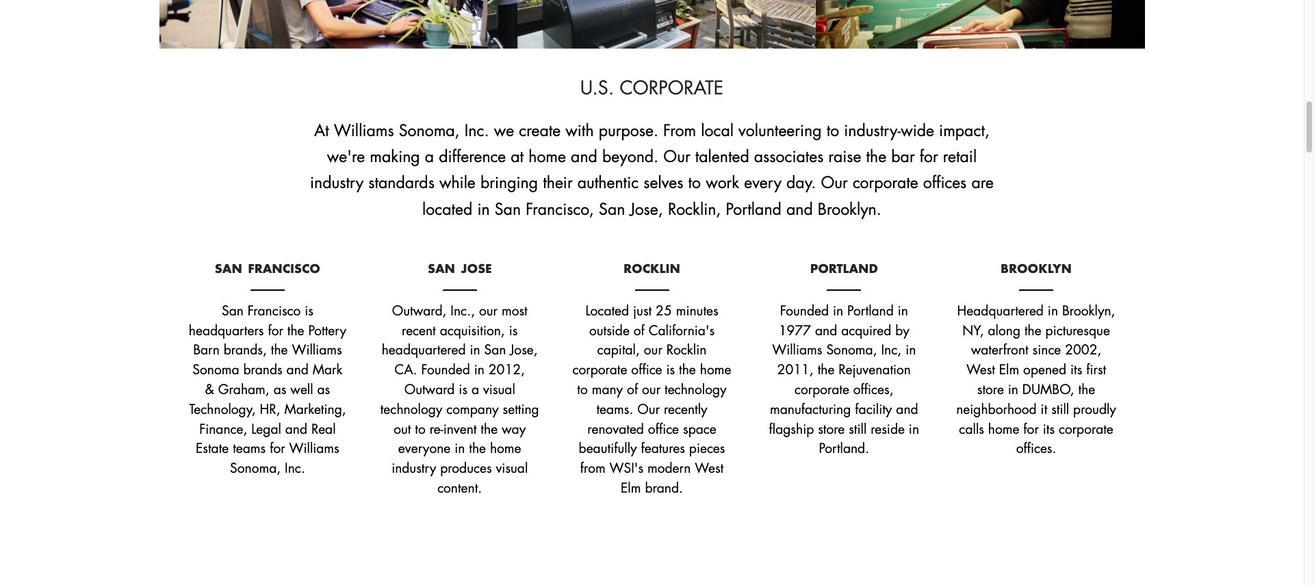 Task type: locate. For each thing, give the bounding box(es) containing it.
2 vertical spatial sonoma,
[[230, 460, 281, 477]]

1 vertical spatial our
[[821, 172, 848, 193]]

0 vertical spatial francisco
[[248, 261, 321, 278]]

home
[[529, 146, 566, 166], [700, 361, 732, 378], [989, 420, 1020, 437], [490, 440, 522, 457]]

1 vertical spatial a
[[472, 381, 479, 398]]

0 vertical spatial a
[[425, 146, 434, 166]]

industry down we're
[[310, 172, 364, 193]]

inc. inside at williams sonoma, inc. we create with purpose. from local volunteering to industry-wide impact, we're making a difference at home and beyond. our talented associates raise the bar for retail industry standards while bringing their authentic selves to work every day. our corporate offices are located in san francisco, san jose, rocklin, portland and brooklyn.
[[465, 120, 489, 140]]

francisco
[[248, 261, 321, 278], [248, 302, 301, 319]]

0 vertical spatial technology
[[665, 381, 727, 398]]

1 vertical spatial jose,
[[510, 341, 538, 359]]

west down pieces
[[695, 460, 724, 477]]

its down 'it'
[[1044, 420, 1055, 437]]

1 vertical spatial founded
[[421, 361, 470, 378]]

0 horizontal spatial as
[[274, 381, 287, 398]]

technology up out
[[381, 401, 443, 418]]

1 vertical spatial inc.
[[285, 460, 305, 477]]

williams down pottery
[[292, 341, 342, 359]]

store
[[978, 381, 1005, 398], [819, 420, 845, 437]]

pieces
[[690, 440, 726, 457]]

as
[[274, 381, 287, 398], [317, 381, 330, 398]]

a inside outward, inc., our most recent acquisition, is headquartered in san jose, ca. founded in 2012, outward is a visual technology company setting out to re-invent the way everyone in the home industry produces visual content.
[[472, 381, 479, 398]]

corporate down bar
[[853, 172, 919, 193]]

sonoma
[[193, 361, 239, 378]]

is up pottery
[[305, 302, 314, 319]]

san inside san francisco is headquarters for the pottery barn brands, the williams sonoma brands and mark & graham, as well as technology, hr, marketing, finance, legal and real estate teams for williams sonoma, inc.
[[222, 302, 244, 319]]

2 vertical spatial portland
[[848, 302, 894, 319]]

still up portland.
[[849, 420, 867, 437]]

flagship
[[769, 420, 814, 437]]

brooklyn,
[[1063, 302, 1116, 319]]

for right bar
[[920, 146, 939, 166]]

industry inside outward, inc., our most recent acquisition, is headquartered in san jose, ca. founded in 2012, outward is a visual technology company setting out to re-invent the way everyone in the home industry produces visual content.
[[392, 460, 436, 477]]

1 vertical spatial francisco
[[248, 302, 301, 319]]

jose,
[[630, 198, 664, 219], [510, 341, 538, 359]]

our
[[479, 302, 498, 319], [644, 341, 663, 359], [642, 381, 661, 398]]

the up brands
[[271, 341, 288, 359]]

brands,
[[224, 341, 267, 359]]

1 vertical spatial store
[[819, 420, 845, 437]]

sonoma, inside at williams sonoma, inc. we create with purpose. from local volunteering to industry-wide impact, we're making a difference at home and beyond. our talented associates raise the bar for retail industry standards while bringing their authentic selves to work every day. our corporate offices are located in san francisco, san jose, rocklin, portland and brooklyn.
[[399, 120, 460, 140]]

founded inside outward, inc., our most recent acquisition, is headquartered in san jose, ca. founded in 2012, outward is a visual technology company setting out to re-invent the way everyone in the home industry produces visual content.
[[421, 361, 470, 378]]

home down the create
[[529, 146, 566, 166]]

and
[[571, 146, 598, 166], [787, 198, 813, 219], [816, 322, 838, 339], [287, 361, 309, 378], [897, 401, 919, 418], [285, 420, 308, 437]]

for inside at williams sonoma, inc. we create with purpose. from local volunteering to industry-wide impact, we're making a difference at home and beyond. our talented associates raise the bar for retail industry standards while bringing their authentic selves to work every day. our corporate offices are located in san francisco, san jose, rocklin, portland and brooklyn.
[[920, 146, 939, 166]]

1 vertical spatial west
[[695, 460, 724, 477]]

elm down waterfront
[[1000, 361, 1020, 378]]

our down raise at the right top of the page
[[821, 172, 848, 193]]

sonoma,
[[399, 120, 460, 140], [827, 341, 878, 359], [230, 460, 281, 477]]

technology inside located just 25 minutes outside of california's capital, our rocklin corporate office is the home to many of our technology teams. our recently renovated office space beautifully features pieces from wsi's modern west elm brand.
[[665, 381, 727, 398]]

acquisition,
[[440, 322, 505, 339]]

jose, inside outward, inc., our most recent acquisition, is headquartered in san jose, ca. founded in 2012, outward is a visual technology company setting out to re-invent the way everyone in the home industry produces visual content.
[[510, 341, 538, 359]]

0 horizontal spatial industry
[[310, 172, 364, 193]]

inc.,
[[451, 302, 475, 319]]

0 horizontal spatial a
[[425, 146, 434, 166]]

for up brands
[[268, 322, 283, 339]]

company
[[447, 401, 499, 418]]

1 vertical spatial sonoma,
[[827, 341, 878, 359]]

we
[[494, 120, 514, 140]]

rocklin up just
[[624, 261, 681, 278]]

technology
[[665, 381, 727, 398], [381, 401, 443, 418]]

jose, up the 2012,
[[510, 341, 538, 359]]

to left re-
[[415, 420, 426, 437]]

located
[[423, 198, 473, 219]]

to up raise at the right top of the page
[[827, 120, 840, 140]]

the up recently
[[679, 361, 696, 378]]

corporate down proudly
[[1059, 420, 1114, 437]]

2 vertical spatial our
[[638, 401, 660, 418]]

its left the first
[[1071, 361, 1083, 378]]

our down from
[[664, 146, 691, 166]]

25
[[656, 302, 672, 319]]

by
[[896, 322, 910, 339]]

1 horizontal spatial west
[[967, 361, 996, 378]]

portland up acquired
[[848, 302, 894, 319]]

in up neighborhood
[[1009, 381, 1019, 398]]

store up neighborhood
[[978, 381, 1005, 398]]

in left the 2012,
[[474, 361, 485, 378]]

1 vertical spatial office
[[648, 420, 679, 437]]

1 horizontal spatial our
[[664, 146, 691, 166]]

0 vertical spatial sonoma,
[[399, 120, 460, 140]]

portland.
[[819, 440, 870, 457]]

still right 'it'
[[1052, 401, 1070, 418]]

difference
[[439, 146, 506, 166]]

2 horizontal spatial sonoma,
[[827, 341, 878, 359]]

0 vertical spatial visual
[[483, 381, 516, 398]]

0 horizontal spatial inc.
[[285, 460, 305, 477]]

for up 'offices.'
[[1024, 420, 1040, 437]]

visual down the 2012,
[[483, 381, 516, 398]]

in up picturesque at right
[[1048, 302, 1059, 319]]

industry-
[[845, 120, 901, 140]]

the
[[867, 146, 887, 166], [288, 322, 304, 339], [1025, 322, 1042, 339], [271, 341, 288, 359], [679, 361, 696, 378], [818, 361, 835, 378], [1079, 381, 1096, 398], [481, 420, 498, 437], [469, 440, 486, 457]]

beautifully
[[579, 440, 637, 457]]

inc. inside san francisco is headquarters for the pottery barn brands, the williams sonoma brands and mark & graham, as well as technology, hr, marketing, finance, legal and real estate teams for williams sonoma, inc.
[[285, 460, 305, 477]]

office up features
[[648, 420, 679, 437]]

1 horizontal spatial still
[[1052, 401, 1070, 418]]

1977
[[779, 322, 812, 339]]

the inside at williams sonoma, inc. we create with purpose. from local volunteering to industry-wide impact, we're making a difference at home and beyond. our talented associates raise the bar for retail industry standards while bringing their authentic selves to work every day. our corporate offices are located in san francisco, san jose, rocklin, portland and brooklyn.
[[867, 146, 887, 166]]

inc. up the difference
[[465, 120, 489, 140]]

purpose.
[[599, 120, 659, 140]]

a up company
[[472, 381, 479, 398]]

home down way
[[490, 440, 522, 457]]

talented
[[696, 146, 750, 166]]

as left well
[[274, 381, 287, 398]]

in right located
[[478, 198, 490, 219]]

0 vertical spatial our
[[479, 302, 498, 319]]

0 horizontal spatial its
[[1044, 420, 1055, 437]]

a inside at williams sonoma, inc. we create with purpose. from local volunteering to industry-wide impact, we're making a difference at home and beyond. our talented associates raise the bar for retail industry standards while bringing their authentic selves to work every day. our corporate offices are located in san francisco, san jose, rocklin, portland and brooklyn.
[[425, 146, 434, 166]]

our inside located just 25 minutes outside of california's capital, our rocklin corporate office is the home to many of our technology teams. our recently renovated office space beautifully features pieces from wsi's modern west elm brand.
[[638, 401, 660, 418]]

0 horizontal spatial technology
[[381, 401, 443, 418]]

corporate inside located just 25 minutes outside of california's capital, our rocklin corporate office is the home to many of our technology teams. our recently renovated office space beautifully features pieces from wsi's modern west elm brand.
[[573, 361, 628, 378]]

is
[[305, 302, 314, 319], [509, 322, 518, 339], [667, 361, 675, 378], [459, 381, 468, 398]]

williams up we're
[[334, 120, 394, 140]]

west down waterfront
[[967, 361, 996, 378]]

corporate up manufacturing
[[795, 381, 850, 398]]

in up acquired
[[833, 302, 844, 319]]

in right reside
[[909, 420, 920, 437]]

in down invent
[[455, 440, 465, 457]]

outward,
[[392, 302, 447, 319]]

facility
[[856, 401, 893, 418]]

still
[[1052, 401, 1070, 418], [849, 420, 867, 437]]

volunteering
[[739, 120, 822, 140]]

industry
[[310, 172, 364, 193], [392, 460, 436, 477]]

west inside located just 25 minutes outside of california's capital, our rocklin corporate office is the home to many of our technology teams. our recently renovated office space beautifully features pieces from wsi's modern west elm brand.
[[695, 460, 724, 477]]

features
[[641, 440, 685, 457]]

to
[[827, 120, 840, 140], [689, 172, 701, 193], [578, 381, 588, 398], [415, 420, 426, 437]]

0 vertical spatial still
[[1052, 401, 1070, 418]]

hr,
[[260, 401, 281, 418]]

a
[[425, 146, 434, 166], [472, 381, 479, 398]]

corporate inside at williams sonoma, inc. we create with purpose. from local volunteering to industry-wide impact, we're making a difference at home and beyond. our talented associates raise the bar for retail industry standards while bringing their authentic selves to work every day. our corporate offices are located in san francisco, san jose, rocklin, portland and brooklyn.
[[853, 172, 919, 193]]

1 horizontal spatial a
[[472, 381, 479, 398]]

home up recently
[[700, 361, 732, 378]]

sonoma, down acquired
[[827, 341, 878, 359]]

1 horizontal spatial industry
[[392, 460, 436, 477]]

corporate up many
[[573, 361, 628, 378]]

is inside located just 25 minutes outside of california's capital, our rocklin corporate office is the home to many of our technology teams. our recently renovated office space beautifully features pieces from wsi's modern west elm brand.
[[667, 361, 675, 378]]

of
[[634, 322, 645, 339], [627, 381, 638, 398]]

standards
[[369, 172, 435, 193]]

1 horizontal spatial sonoma,
[[399, 120, 460, 140]]

0 vertical spatial portland
[[726, 198, 782, 219]]

home inside headquartered in brooklyn, ny, along the picturesque waterfront since 2002, west elm opened its first store in dumbo, the neighborhood it still proudly calls home for its corporate offices.
[[989, 420, 1020, 437]]

out
[[394, 420, 411, 437]]

0 horizontal spatial founded
[[421, 361, 470, 378]]

rejuvenation
[[839, 361, 912, 378]]

a for san jose
[[472, 381, 479, 398]]

of down just
[[634, 322, 645, 339]]

1 horizontal spatial jose,
[[630, 198, 664, 219]]

for inside headquartered in brooklyn, ny, along the picturesque waterfront since 2002, west elm opened its first store in dumbo, the neighborhood it still proudly calls home for its corporate offices.
[[1024, 420, 1040, 437]]

elm
[[1000, 361, 1020, 378], [621, 479, 641, 497]]

the down industry-
[[867, 146, 887, 166]]

1 vertical spatial its
[[1044, 420, 1055, 437]]

founded up '1977'
[[781, 302, 829, 319]]

a right making
[[425, 146, 434, 166]]

setting
[[503, 401, 539, 418]]

corporate inside headquartered in brooklyn, ny, along the picturesque waterfront since 2002, west elm opened its first store in dumbo, the neighborhood it still proudly calls home for its corporate offices.
[[1059, 420, 1114, 437]]

1 vertical spatial of
[[627, 381, 638, 398]]

home down neighborhood
[[989, 420, 1020, 437]]

the right 2011,
[[818, 361, 835, 378]]

barn
[[193, 341, 220, 359]]

technology up recently
[[665, 381, 727, 398]]

and up well
[[287, 361, 309, 378]]

calls
[[960, 420, 985, 437]]

a for u.s. corporate
[[425, 146, 434, 166]]

visual down way
[[496, 460, 528, 477]]

of right many
[[627, 381, 638, 398]]

1 horizontal spatial inc.
[[465, 120, 489, 140]]

0 horizontal spatial elm
[[621, 479, 641, 497]]

most
[[502, 302, 528, 319]]

williams up 2011,
[[773, 341, 823, 359]]

1 horizontal spatial technology
[[665, 381, 727, 398]]

0 horizontal spatial our
[[638, 401, 660, 418]]

rocklin down california's
[[667, 341, 707, 359]]

our right teams.
[[638, 401, 660, 418]]

rocklin,
[[668, 198, 721, 219]]

1 horizontal spatial as
[[317, 381, 330, 398]]

1 horizontal spatial elm
[[1000, 361, 1020, 378]]

sonoma, down teams
[[230, 460, 281, 477]]

founded up outward
[[421, 361, 470, 378]]

is up company
[[459, 381, 468, 398]]

graham,
[[218, 381, 270, 398]]

acquired
[[842, 322, 892, 339]]

from
[[581, 460, 606, 477]]

1 vertical spatial rocklin
[[667, 341, 707, 359]]

1 vertical spatial industry
[[392, 460, 436, 477]]

0 vertical spatial store
[[978, 381, 1005, 398]]

0 horizontal spatial still
[[849, 420, 867, 437]]

real
[[312, 420, 336, 437]]

0 horizontal spatial jose,
[[510, 341, 538, 359]]

0 vertical spatial west
[[967, 361, 996, 378]]

as down mark
[[317, 381, 330, 398]]

their
[[543, 172, 573, 193]]

1 vertical spatial technology
[[381, 401, 443, 418]]

0 horizontal spatial sonoma,
[[230, 460, 281, 477]]

1 horizontal spatial its
[[1071, 361, 1083, 378]]

0 vertical spatial of
[[634, 322, 645, 339]]

0 vertical spatial inc.
[[465, 120, 489, 140]]

outside
[[590, 322, 630, 339]]

portland down brooklyn.
[[811, 261, 879, 278]]

renovated
[[588, 420, 644, 437]]

1 vertical spatial elm
[[621, 479, 641, 497]]

u.s. corporate
[[581, 75, 724, 99]]

along
[[989, 322, 1021, 339]]

content.
[[438, 479, 482, 497]]

0 vertical spatial elm
[[1000, 361, 1020, 378]]

industry down everyone
[[392, 460, 436, 477]]

0 vertical spatial industry
[[310, 172, 364, 193]]

our right capital,
[[644, 341, 663, 359]]

0 vertical spatial jose,
[[630, 198, 664, 219]]

0 vertical spatial founded
[[781, 302, 829, 319]]

inc. down the marketing,
[[285, 460, 305, 477]]

1 horizontal spatial store
[[978, 381, 1005, 398]]

well
[[291, 381, 313, 398]]

office down capital,
[[632, 361, 663, 378]]

since
[[1033, 341, 1062, 359]]

francisco inside san francisco is headquarters for the pottery barn brands, the williams sonoma brands and mark & graham, as well as technology, hr, marketing, finance, legal and real estate teams for williams sonoma, inc.
[[248, 302, 301, 319]]

rocklin
[[624, 261, 681, 278], [667, 341, 707, 359]]

elm down wsi's
[[621, 479, 641, 497]]

our right many
[[642, 381, 661, 398]]

marketing,
[[285, 401, 346, 418]]

in inside at williams sonoma, inc. we create with purpose. from local volunteering to industry-wide impact, we're making a difference at home and beyond. our talented associates raise the bar for retail industry standards while bringing their authentic selves to work every day. our corporate offices are located in san francisco, san jose, rocklin, portland and brooklyn.
[[478, 198, 490, 219]]

its
[[1071, 361, 1083, 378], [1044, 420, 1055, 437]]

technology for recently
[[665, 381, 727, 398]]

portland inside at williams sonoma, inc. we create with purpose. from local volunteering to industry-wide impact, we're making a difference at home and beyond. our talented associates raise the bar for retail industry standards while bringing their authentic selves to work every day. our corporate offices are located in san francisco, san jose, rocklin, portland and brooklyn.
[[726, 198, 782, 219]]

0 horizontal spatial west
[[695, 460, 724, 477]]

1 vertical spatial still
[[849, 420, 867, 437]]

jose, down selves
[[630, 198, 664, 219]]

and down day.
[[787, 198, 813, 219]]

our up acquisition, at the left
[[479, 302, 498, 319]]

corporate
[[853, 172, 919, 193], [573, 361, 628, 378], [795, 381, 850, 398], [1059, 420, 1114, 437]]

to left many
[[578, 381, 588, 398]]

and down with
[[571, 146, 598, 166]]

california's
[[649, 322, 715, 339]]

and up reside
[[897, 401, 919, 418]]

1 horizontal spatial founded
[[781, 302, 829, 319]]

2 horizontal spatial our
[[821, 172, 848, 193]]

sonoma, up making
[[399, 120, 460, 140]]

portland down every
[[726, 198, 782, 219]]

0 horizontal spatial store
[[819, 420, 845, 437]]

for
[[920, 146, 939, 166], [268, 322, 283, 339], [1024, 420, 1040, 437], [270, 440, 285, 457]]

store up portland.
[[819, 420, 845, 437]]

brands
[[243, 361, 283, 378]]

technology inside outward, inc., our most recent acquisition, is headquartered in san jose, ca. founded in 2012, outward is a visual technology company setting out to re-invent the way everyone in the home industry produces visual content.
[[381, 401, 443, 418]]

industry inside at williams sonoma, inc. we create with purpose. from local volunteering to industry-wide impact, we're making a difference at home and beyond. our talented associates raise the bar for retail industry standards while bringing their authentic selves to work every day. our corporate offices are located in san francisco, san jose, rocklin, portland and brooklyn.
[[310, 172, 364, 193]]

&
[[205, 381, 214, 398]]

is down california's
[[667, 361, 675, 378]]



Task type: vqa. For each thing, say whether or not it's contained in the screenshot.
Sonoma, within "San Francisco is headquarters for the Pottery Barn brands, the Williams Sonoma brands and Mark & Graham, as well as Technology, HR, Marketing, Finance, Legal and Real Estate teams for Williams Sonoma, Inc."
yes



Task type: describe. For each thing, give the bounding box(es) containing it.
williams inside at williams sonoma, inc. we create with purpose. from local volunteering to industry-wide impact, we're making a difference at home and beyond. our talented associates raise the bar for retail industry standards while bringing their authentic selves to work every day. our corporate offices are located in san francisco, san jose, rocklin, portland and brooklyn.
[[334, 120, 394, 140]]

for down legal
[[270, 440, 285, 457]]

the left pottery
[[288, 322, 304, 339]]

our inside outward, inc., our most recent acquisition, is headquartered in san jose, ca. founded in 2012, outward is a visual technology company setting out to re-invent the way everyone in the home industry produces visual content.
[[479, 302, 498, 319]]

in right inc,
[[906, 341, 917, 359]]

wsi's
[[610, 460, 644, 477]]

at
[[314, 120, 329, 140]]

0 vertical spatial rocklin
[[624, 261, 681, 278]]

store inside headquartered in brooklyn, ny, along the picturesque waterfront since 2002, west elm opened its first store in dumbo, the neighborhood it still proudly calls home for its corporate offices.
[[978, 381, 1005, 398]]

to inside outward, inc., our most recent acquisition, is headquartered in san jose, ca. founded in 2012, outward is a visual technology company setting out to re-invent the way everyone in the home industry produces visual content.
[[415, 420, 426, 437]]

brooklyn
[[1001, 261, 1073, 278]]

1 vertical spatial our
[[644, 341, 663, 359]]

still inside headquartered in brooklyn, ny, along the picturesque waterfront since 2002, west elm opened its first store in dumbo, the neighborhood it still proudly calls home for its corporate offices.
[[1052, 401, 1070, 418]]

dumbo,
[[1023, 381, 1075, 398]]

beyond.
[[603, 146, 659, 166]]

and left the "real"
[[285, 420, 308, 437]]

headquarters
[[189, 322, 264, 339]]

selves
[[644, 172, 684, 193]]

san inside outward, inc., our most recent acquisition, is headquartered in san jose, ca. founded in 2012, outward is a visual technology company setting out to re-invent the way everyone in the home industry produces visual content.
[[485, 341, 506, 359]]

teams
[[233, 440, 266, 457]]

pottery
[[308, 322, 347, 339]]

offices,
[[854, 381, 894, 398]]

1 vertical spatial visual
[[496, 460, 528, 477]]

is inside san francisco is headquarters for the pottery barn brands, the williams sonoma brands and mark & graham, as well as technology, hr, marketing, finance, legal and real estate teams for williams sonoma, inc.
[[305, 302, 314, 319]]

inc,
[[882, 341, 902, 359]]

elm inside located just 25 minutes outside of california's capital, our rocklin corporate office is the home to many of our technology teams. our recently renovated office space beautifully features pieces from wsi's modern west elm brand.
[[621, 479, 641, 497]]

picturesque
[[1046, 322, 1111, 339]]

at
[[511, 146, 524, 166]]

from
[[664, 120, 697, 140]]

brooklyn.
[[818, 198, 882, 219]]

founded in portland in 1977 and acquired by williams sonoma, inc, in 2011, the rejuvenation corporate offices, manufacturing facility and flagship store still reside in portland.
[[769, 302, 920, 457]]

corporate
[[620, 75, 724, 99]]

is down most
[[509, 322, 518, 339]]

the inside located just 25 minutes outside of california's capital, our rocklin corporate office is the home to many of our technology teams. our recently renovated office space beautifully features pieces from wsi's modern west elm brand.
[[679, 361, 696, 378]]

space
[[683, 420, 717, 437]]

to up the rocklin,
[[689, 172, 701, 193]]

corporate inside founded in portland in 1977 and acquired by williams sonoma, inc, in 2011, the rejuvenation corporate offices, manufacturing facility and flagship store still reside in portland.
[[795, 381, 850, 398]]

still inside founded in portland in 1977 and acquired by williams sonoma, inc, in 2011, the rejuvenation corporate offices, manufacturing facility and flagship store still reside in portland.
[[849, 420, 867, 437]]

the up proudly
[[1079, 381, 1096, 398]]

create
[[519, 120, 561, 140]]

sonoma, inside founded in portland in 1977 and acquired by williams sonoma, inc, in 2011, the rejuvenation corporate offices, manufacturing facility and flagship store still reside in portland.
[[827, 341, 878, 359]]

associates
[[755, 146, 824, 166]]

capital,
[[598, 341, 640, 359]]

located just 25 minutes outside of california's capital, our rocklin corporate office is the home to many of our technology teams. our recently renovated office space beautifully features pieces from wsi's modern west elm brand.
[[573, 302, 732, 497]]

2 as from the left
[[317, 381, 330, 398]]

jose, inside at williams sonoma, inc. we create with purpose. from local volunteering to industry-wide impact, we're making a difference at home and beyond. our talented associates raise the bar for retail industry standards while bringing their authentic selves to work every day. our corporate offices are located in san francisco, san jose, rocklin, portland and brooklyn.
[[630, 198, 664, 219]]

2002,
[[1066, 341, 1102, 359]]

headquartered
[[958, 302, 1044, 319]]

bar
[[892, 146, 915, 166]]

way
[[502, 420, 526, 437]]

0 vertical spatial its
[[1071, 361, 1083, 378]]

home inside outward, inc., our most recent acquisition, is headquartered in san jose, ca. founded in 2012, outward is a visual technology company setting out to re-invent the way everyone in the home industry produces visual content.
[[490, 440, 522, 457]]

manufacturing
[[770, 401, 852, 418]]

bringing
[[481, 172, 538, 193]]

1 vertical spatial portland
[[811, 261, 879, 278]]

1 as from the left
[[274, 381, 287, 398]]

jose
[[461, 261, 492, 278]]

just
[[634, 302, 652, 319]]

work
[[706, 172, 740, 193]]

the left way
[[481, 420, 498, 437]]

re-
[[430, 420, 444, 437]]

impact,
[[940, 120, 990, 140]]

while
[[440, 172, 476, 193]]

technology for out
[[381, 401, 443, 418]]

san jose
[[428, 261, 492, 278]]

technology,
[[189, 401, 256, 418]]

2011,
[[778, 361, 814, 378]]

san francisco
[[215, 261, 321, 278]]

brand.
[[645, 479, 683, 497]]

elm inside headquartered in brooklyn, ny, along the picturesque waterfront since 2002, west elm opened its first store in dumbo, the neighborhood it still proudly calls home for its corporate offices.
[[1000, 361, 1020, 378]]

founded inside founded in portland in 1977 and acquired by williams sonoma, inc, in 2011, the rejuvenation corporate offices, manufacturing facility and flagship store still reside in portland.
[[781, 302, 829, 319]]

modern
[[648, 460, 691, 477]]

san francisco is headquarters for the pottery barn brands, the williams sonoma brands and mark & graham, as well as technology, hr, marketing, finance, legal and real estate teams for williams sonoma, inc.
[[189, 302, 347, 477]]

offices.
[[1017, 440, 1057, 457]]

retail
[[944, 146, 977, 166]]

to inside located just 25 minutes outside of california's capital, our rocklin corporate office is the home to many of our technology teams. our recently renovated office space beautifully features pieces from wsi's modern west elm brand.
[[578, 381, 588, 398]]

first
[[1087, 361, 1107, 378]]

teams.
[[597, 401, 634, 418]]

0 vertical spatial our
[[664, 146, 691, 166]]

store inside founded in portland in 1977 and acquired by williams sonoma, inc, in 2011, the rejuvenation corporate offices, manufacturing facility and flagship store still reside in portland.
[[819, 420, 845, 437]]

every
[[745, 172, 782, 193]]

headquartered in brooklyn, ny, along the picturesque waterfront since 2002, west elm opened its first store in dumbo, the neighborhood it still proudly calls home for its corporate offices.
[[957, 302, 1117, 457]]

francisco for san francisco is headquarters for the pottery barn brands, the williams sonoma brands and mark & graham, as well as technology, hr, marketing, finance, legal and real estate teams for williams sonoma, inc.
[[248, 302, 301, 319]]

mark
[[313, 361, 343, 378]]

local
[[702, 120, 734, 140]]

outward, inc., our most recent acquisition, is headquartered in san jose, ca. founded in 2012, outward is a visual technology company setting out to re-invent the way everyone in the home industry produces visual content.
[[381, 302, 539, 497]]

the inside founded in portland in 1977 and acquired by williams sonoma, inc, in 2011, the rejuvenation corporate offices, manufacturing facility and flagship store still reside in portland.
[[818, 361, 835, 378]]

located
[[586, 302, 629, 319]]

and right '1977'
[[816, 322, 838, 339]]

2012,
[[489, 361, 525, 378]]

u.s.
[[581, 75, 614, 99]]

neighborhood
[[957, 401, 1037, 418]]

it
[[1041, 401, 1048, 418]]

opened
[[1024, 361, 1067, 378]]

home inside located just 25 minutes outside of california's capital, our rocklin corporate office is the home to many of our technology teams. our recently renovated office space beautifully features pieces from wsi's modern west elm brand.
[[700, 361, 732, 378]]

the up since
[[1025, 322, 1042, 339]]

rocklin inside located just 25 minutes outside of california's capital, our rocklin corporate office is the home to many of our technology teams. our recently renovated office space beautifully features pieces from wsi's modern west elm brand.
[[667, 341, 707, 359]]

offices
[[924, 172, 967, 193]]

francisco for san francisco
[[248, 261, 321, 278]]

the up produces at the left bottom of the page
[[469, 440, 486, 457]]

everyone
[[398, 440, 451, 457]]

at williams sonoma, inc. we create with purpose. from local volunteering to industry-wide impact, we're making a difference at home and beyond. our talented associates raise the bar for retail industry standards while bringing their authentic selves to work every day. our corporate offices are located in san francisco, san jose, rocklin, portland and brooklyn.
[[310, 120, 994, 219]]

2 vertical spatial our
[[642, 381, 661, 398]]

authentic
[[578, 172, 639, 193]]

sonoma, inside san francisco is headquarters for the pottery barn brands, the williams sonoma brands and mark & graham, as well as technology, hr, marketing, finance, legal and real estate teams for williams sonoma, inc.
[[230, 460, 281, 477]]

williams inside founded in portland in 1977 and acquired by williams sonoma, inc, in 2011, the rejuvenation corporate offices, manufacturing facility and flagship store still reside in portland.
[[773, 341, 823, 359]]

proudly
[[1074, 401, 1117, 418]]

0 vertical spatial office
[[632, 361, 663, 378]]

wide
[[901, 120, 935, 140]]

in down acquisition, at the left
[[470, 341, 480, 359]]

portland inside founded in portland in 1977 and acquired by williams sonoma, inc, in 2011, the rejuvenation corporate offices, manufacturing facility and flagship store still reside in portland.
[[848, 302, 894, 319]]

with
[[566, 120, 594, 140]]

francisco,
[[526, 198, 594, 219]]

legal
[[251, 420, 281, 437]]

raise
[[829, 146, 862, 166]]

finance,
[[200, 420, 247, 437]]

in up the by
[[898, 302, 909, 319]]

home inside at williams sonoma, inc. we create with purpose. from local volunteering to industry-wide impact, we're making a difference at home and beyond. our talented associates raise the bar for retail industry standards while bringing their authentic selves to work every day. our corporate offices are located in san francisco, san jose, rocklin, portland and brooklyn.
[[529, 146, 566, 166]]

williams down the "real"
[[289, 440, 340, 457]]

recently
[[664, 401, 708, 418]]

invent
[[444, 420, 477, 437]]

we're
[[327, 146, 365, 166]]

west inside headquartered in brooklyn, ny, along the picturesque waterfront since 2002, west elm opened its first store in dumbo, the neighborhood it still proudly calls home for its corporate offices.
[[967, 361, 996, 378]]

ny,
[[963, 322, 985, 339]]

day.
[[787, 172, 817, 193]]



